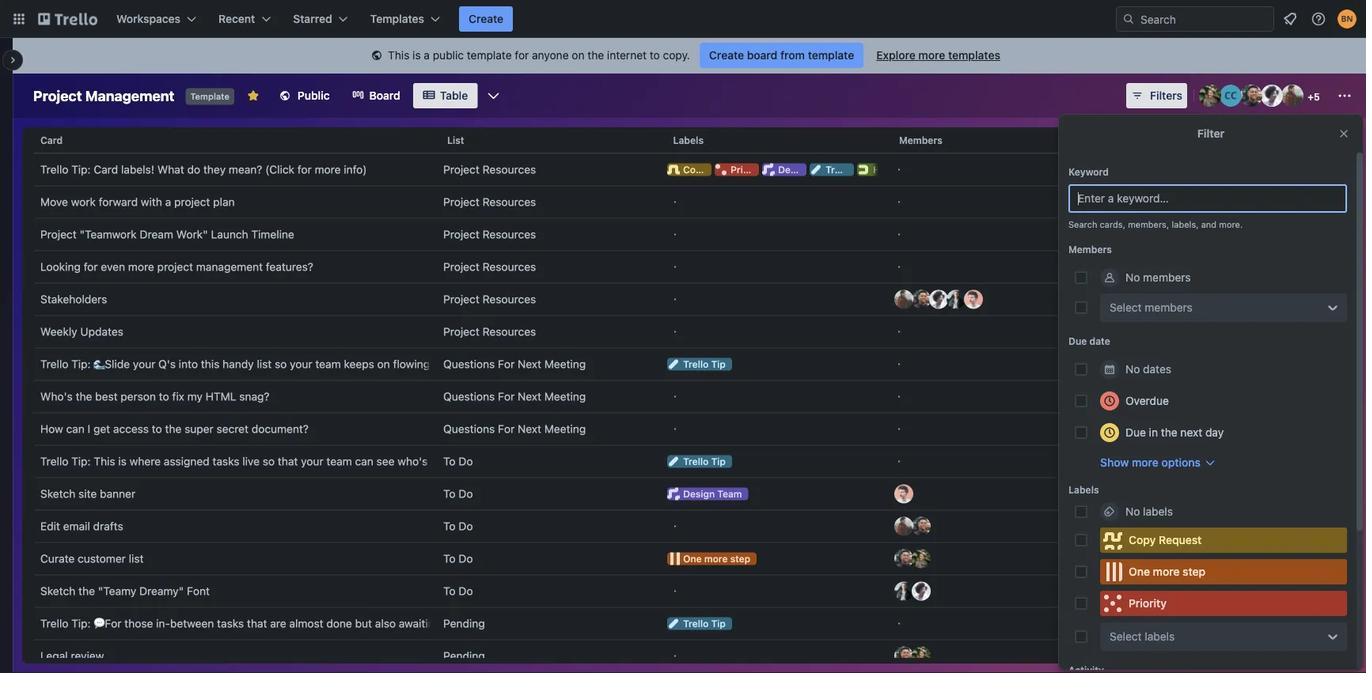 Task type: locate. For each thing, give the bounding box(es) containing it.
5 to from the top
[[443, 585, 456, 598]]

12 row from the top
[[34, 478, 1333, 511]]

1 horizontal spatial copy
[[1129, 534, 1156, 547]]

4 project resources from the top
[[443, 260, 536, 274]]

sketch left 'site'
[[40, 488, 75, 501]]

0 vertical spatial team
[[315, 358, 341, 371]]

copy request inside row
[[683, 164, 747, 175]]

1 no from the top
[[1126, 271, 1140, 284]]

that left are on the bottom of page
[[247, 618, 267, 631]]

more for the color: orange, title: "one more step" element inside the one more step button
[[705, 554, 728, 565]]

6 row from the top
[[34, 283, 1333, 316]]

5 resources from the top
[[483, 293, 536, 306]]

1 pending from the top
[[443, 618, 485, 631]]

3 questions for next meeting from the top
[[443, 423, 586, 436]]

0 horizontal spatial a
[[165, 196, 171, 209]]

team up the one more step button
[[718, 489, 742, 500]]

5 do from the top
[[459, 585, 473, 598]]

tip: for 💬for
[[71, 618, 91, 631]]

your left keeps
[[290, 358, 312, 371]]

tasks down sketch the "teamy dreamy" font link
[[217, 618, 244, 631]]

management
[[85, 87, 175, 104]]

2 vertical spatial for
[[84, 260, 98, 274]]

Board name text field
[[25, 83, 182, 108]]

2 vertical spatial questions for next meeting
[[443, 423, 586, 436]]

color: sky, title: "trello tip" element
[[810, 163, 868, 176], [667, 358, 732, 371], [667, 456, 732, 468], [667, 618, 732, 631]]

tip
[[854, 164, 868, 175], [711, 359, 726, 370], [711, 456, 726, 468], [711, 619, 726, 630]]

for inside "link"
[[298, 163, 312, 176]]

1 horizontal spatial team
[[813, 164, 837, 175]]

create up this is a public template for anyone on the internet to copy.
[[469, 12, 504, 25]]

who's the best person to fix my html snag? link
[[40, 381, 431, 413]]

janelle (janelle549) image
[[1261, 85, 1283, 107]]

3 next from the top
[[518, 423, 542, 436]]

1 vertical spatial tasks
[[217, 618, 244, 631]]

1 to do from the top
[[443, 455, 473, 468]]

anyone
[[532, 49, 569, 62]]

team left see
[[327, 455, 352, 468]]

tip: for this
[[71, 455, 91, 468]]

0 vertical spatial members
[[899, 135, 943, 146]]

to do for sketch site banner
[[443, 488, 473, 501]]

into
[[179, 358, 198, 371]]

1 vertical spatial design
[[683, 489, 715, 500]]

1 vertical spatial request
[[1159, 534, 1202, 547]]

color: yellow, title: "copy request" element
[[667, 163, 747, 176], [1101, 528, 1348, 553]]

color: orange, title: "one more step" element
[[667, 553, 757, 566], [1101, 560, 1348, 585]]

1 vertical spatial one
[[1129, 566, 1150, 579]]

color: purple, title: "design team" element
[[763, 163, 837, 176], [667, 488, 749, 501]]

create button
[[459, 6, 513, 32]]

dream
[[140, 228, 173, 241]]

card up move
[[40, 135, 63, 146]]

edit
[[40, 520, 60, 533]]

1 questions from the top
[[443, 358, 495, 371]]

to
[[650, 49, 660, 62], [159, 390, 169, 403], [152, 423, 162, 436]]

project resources for management
[[443, 260, 536, 274]]

this down get on the left bottom
[[94, 455, 115, 468]]

to inside how can i get access to the super secret document? link
[[152, 423, 162, 436]]

0 vertical spatial so
[[275, 358, 287, 371]]

pending down one
[[443, 650, 485, 663]]

to for sketch the "teamy dreamy" font
[[443, 585, 456, 598]]

4 resources from the top
[[483, 260, 536, 274]]

3 do from the top
[[459, 520, 473, 533]]

due left in
[[1126, 426, 1146, 439]]

no up select members
[[1126, 271, 1140, 284]]

and right "what"
[[518, 455, 537, 468]]

and
[[1202, 220, 1217, 230], [518, 455, 537, 468]]

tasks left live
[[213, 455, 240, 468]]

sketch the "teamy dreamy" font link
[[40, 576, 431, 608]]

1 questions for next meeting from the top
[[443, 358, 586, 371]]

weekly updates
[[40, 325, 123, 338]]

sm image
[[369, 48, 385, 64]]

0 vertical spatial labels
[[673, 135, 704, 146]]

and left more.
[[1202, 220, 1217, 230]]

1 horizontal spatial is
[[413, 49, 421, 62]]

row containing sketch the "teamy dreamy" font
[[34, 576, 1333, 608]]

3 row from the top
[[34, 186, 1333, 219]]

1 next from the top
[[518, 358, 542, 371]]

4 to from the top
[[443, 553, 456, 566]]

3 to from the top
[[443, 520, 456, 533]]

those
[[124, 618, 153, 631]]

0 horizontal spatial one more step
[[683, 554, 751, 565]]

questions
[[443, 358, 495, 371], [443, 390, 495, 403], [443, 423, 495, 436]]

due
[[1069, 336, 1087, 347], [1126, 426, 1146, 439]]

Enter a keyword… text field
[[1069, 184, 1348, 213]]

0 vertical spatial project
[[174, 196, 210, 209]]

project inside board name text box
[[33, 87, 82, 104]]

trello tip: 🌊slide your q's into this handy list so your team keeps on flowing.
[[40, 358, 433, 371]]

1 select from the top
[[1110, 301, 1142, 314]]

are
[[270, 618, 286, 631]]

show
[[1101, 456, 1129, 469]]

1 do from the top
[[459, 455, 473, 468]]

create inside button
[[469, 12, 504, 25]]

explore more templates
[[877, 49, 1001, 62]]

show more options button
[[1101, 455, 1217, 471]]

3 no from the top
[[1126, 506, 1140, 519]]

2 tip: from the top
[[71, 358, 91, 371]]

your
[[133, 358, 155, 371], [290, 358, 312, 371], [301, 455, 324, 468]]

1 horizontal spatial template
[[808, 49, 854, 62]]

1 for from the top
[[498, 358, 515, 371]]

select labels
[[1110, 631, 1175, 644]]

7 row from the top
[[34, 316, 1333, 348]]

project left plan
[[174, 196, 210, 209]]

2 sketch from the top
[[40, 585, 75, 598]]

tip: inside "link"
[[71, 163, 91, 176]]

1 vertical spatial for
[[298, 163, 312, 176]]

1 vertical spatial todd (todd05497623) image
[[895, 485, 914, 504]]

for left even
[[84, 260, 98, 274]]

stephen (stephen11674280) image
[[947, 290, 966, 309], [895, 582, 914, 601]]

row containing move work forward with a project plan
[[34, 186, 1333, 219]]

a
[[424, 49, 430, 62], [165, 196, 171, 209]]

2 trello tip button from the top
[[661, 446, 885, 478]]

no left dates
[[1126, 363, 1140, 376]]

1 to from the top
[[443, 455, 456, 468]]

0 vertical spatial color: yellow, title: "copy request" element
[[667, 163, 747, 176]]

team inside design team button
[[718, 489, 742, 500]]

card left labels! on the left
[[94, 163, 118, 176]]

templates button
[[361, 6, 450, 32]]

1 vertical spatial color: yellow, title: "copy request" element
[[1101, 528, 1348, 553]]

1 tip: from the top
[[71, 163, 91, 176]]

color: lime, title: "halp" element
[[858, 163, 902, 176]]

how can i get access to the super secret document?
[[40, 423, 309, 436]]

to left copy.
[[650, 49, 660, 62]]

0 vertical spatial tasks
[[213, 455, 240, 468]]

1 vertical spatial card
[[94, 163, 118, 176]]

1 vertical spatial labels
[[1069, 485, 1099, 496]]

template down 'create' button
[[467, 49, 512, 62]]

list up sketch the "teamy dreamy" font
[[129, 553, 144, 566]]

1 horizontal spatial list
[[257, 358, 272, 371]]

3 trello tip button from the top
[[661, 608, 885, 640]]

row containing weekly updates
[[34, 316, 1333, 348]]

2 row from the top
[[34, 154, 1333, 186]]

to right access
[[152, 423, 162, 436]]

almost
[[289, 618, 324, 631]]

0 horizontal spatial can
[[66, 423, 85, 436]]

4 do from the top
[[459, 553, 473, 566]]

on inside trello tip: this is where assigned tasks live so that your team can see who's working on what and when it's due. link
[[474, 455, 487, 468]]

do
[[187, 163, 200, 176]]

do for curate customer list
[[459, 553, 473, 566]]

0 vertical spatial no
[[1126, 271, 1140, 284]]

0 vertical spatial design team
[[778, 164, 837, 175]]

labels for select labels
[[1145, 631, 1175, 644]]

team
[[813, 164, 837, 175], [718, 489, 742, 500]]

1 vertical spatial list
[[129, 553, 144, 566]]

resources
[[483, 163, 536, 176], [483, 196, 536, 209], [483, 228, 536, 241], [483, 260, 536, 274], [483, 293, 536, 306], [483, 325, 536, 338]]

1 horizontal spatial copy request
[[1129, 534, 1202, 547]]

2 do from the top
[[459, 488, 473, 501]]

questions for next meeting for so
[[443, 358, 586, 371]]

chris (chris42642663) image
[[912, 290, 931, 309], [912, 517, 931, 536], [895, 550, 914, 569], [895, 647, 914, 666]]

15 row from the top
[[34, 576, 1333, 608]]

0 vertical spatial one
[[683, 554, 702, 565]]

4 tip: from the top
[[71, 618, 91, 631]]

in
[[1149, 426, 1158, 439]]

(click
[[265, 163, 295, 176]]

copy request down labels button
[[683, 164, 747, 175]]

so right live
[[263, 455, 275, 468]]

tasks for between
[[217, 618, 244, 631]]

to for edit email drafts
[[443, 520, 456, 533]]

1 trello tip button from the top
[[661, 349, 885, 380]]

project "teamwork dream work" launch timeline
[[40, 228, 294, 241]]

project
[[33, 87, 82, 104], [443, 163, 480, 176], [443, 196, 480, 209], [40, 228, 77, 241], [443, 228, 480, 241], [443, 260, 480, 274], [443, 293, 480, 306], [443, 325, 480, 338]]

0 horizontal spatial for
[[84, 260, 98, 274]]

1 template from the left
[[467, 49, 512, 62]]

team down labels button
[[813, 164, 837, 175]]

filter
[[1198, 127, 1225, 140]]

questions for document?
[[443, 423, 495, 436]]

one more step inside button
[[683, 554, 751, 565]]

2 questions from the top
[[443, 390, 495, 403]]

2 vertical spatial meeting
[[545, 423, 586, 436]]

i
[[88, 423, 90, 436]]

1 horizontal spatial one more step
[[1129, 566, 1206, 579]]

row containing stakeholders
[[34, 283, 1333, 316]]

looking for even more project management features?
[[40, 260, 313, 274]]

snag?
[[239, 390, 270, 403]]

0 horizontal spatial design team
[[683, 489, 742, 500]]

0 horizontal spatial this
[[94, 455, 115, 468]]

priority up select labels
[[1129, 597, 1167, 610]]

🌊slide
[[94, 358, 130, 371]]

create board from template link
[[700, 43, 864, 68]]

8 row from the top
[[34, 348, 1333, 381]]

pending left step.
[[443, 618, 485, 631]]

1 vertical spatial team
[[718, 489, 742, 500]]

1 vertical spatial stephen (stephen11674280) image
[[895, 582, 914, 601]]

pending for legal review
[[443, 650, 485, 663]]

0 vertical spatial brooke (brooke94205718) image
[[1199, 85, 1222, 107]]

members for select members
[[1145, 301, 1193, 314]]

0 vertical spatial and
[[1202, 220, 1217, 230]]

your down document?
[[301, 455, 324, 468]]

list right handy
[[257, 358, 272, 371]]

keeps
[[344, 358, 374, 371]]

meeting for document?
[[545, 423, 586, 436]]

1 project resources from the top
[[443, 163, 536, 176]]

board
[[747, 49, 778, 62]]

1 horizontal spatial due
[[1126, 426, 1146, 439]]

6 resources from the top
[[483, 325, 536, 338]]

create left "board"
[[709, 49, 744, 62]]

sketch down the "curate"
[[40, 585, 75, 598]]

labels for no labels
[[1143, 506, 1173, 519]]

select for select members
[[1110, 301, 1142, 314]]

super
[[185, 423, 214, 436]]

weekly
[[40, 325, 77, 338]]

1 sketch from the top
[[40, 488, 75, 501]]

2 horizontal spatial on
[[572, 49, 585, 62]]

edit email drafts
[[40, 520, 123, 533]]

project for project "teamwork dream work" launch timeline
[[443, 228, 480, 241]]

1 horizontal spatial members
[[1069, 244, 1112, 255]]

0 vertical spatial labels
[[1143, 506, 1173, 519]]

9 row from the top
[[34, 381, 1333, 413]]

1 vertical spatial due
[[1126, 426, 1146, 439]]

questions for so
[[443, 358, 495, 371]]

project resources for project
[[443, 196, 536, 209]]

search cards, members, labels, and more.
[[1069, 220, 1243, 230]]

public
[[433, 49, 464, 62]]

0 horizontal spatial card
[[40, 135, 63, 146]]

janelle (janelle549) image
[[930, 290, 949, 309], [912, 582, 931, 601]]

that down document?
[[278, 455, 298, 468]]

"teamwork
[[80, 228, 137, 241]]

1 vertical spatial questions
[[443, 390, 495, 403]]

dates
[[1143, 363, 1172, 376]]

and inside row
[[518, 455, 537, 468]]

looking
[[40, 260, 81, 274]]

next for so
[[518, 358, 542, 371]]

project for stakeholders
[[443, 293, 480, 306]]

primary element
[[0, 0, 1367, 38]]

1 horizontal spatial design team
[[778, 164, 837, 175]]

for right (click
[[298, 163, 312, 176]]

weekly updates link
[[40, 316, 431, 348]]

template right from
[[808, 49, 854, 62]]

star or unstar board image
[[247, 89, 260, 102]]

1 row from the top
[[34, 121, 1345, 159]]

2 for from the top
[[498, 390, 515, 403]]

1 vertical spatial is
[[118, 455, 127, 468]]

0 vertical spatial javier (javier85303346) image
[[895, 290, 914, 309]]

members up color: lime, title: "halp" element at top
[[899, 135, 943, 146]]

3 tip: from the top
[[71, 455, 91, 468]]

no for no labels
[[1126, 506, 1140, 519]]

on right anyone
[[572, 49, 585, 62]]

brooke (brooke94205718) image
[[1199, 85, 1222, 107], [912, 550, 931, 569]]

0 horizontal spatial one
[[683, 554, 702, 565]]

is left where
[[118, 455, 127, 468]]

4 row from the top
[[34, 219, 1333, 251]]

to for sketch site banner
[[443, 488, 456, 501]]

to do for edit email drafts
[[443, 520, 473, 533]]

3 for from the top
[[498, 423, 515, 436]]

more for explore more templates link
[[919, 49, 946, 62]]

the left best at the bottom left of page
[[76, 390, 92, 403]]

5 row from the top
[[34, 251, 1333, 283]]

priority down labels button
[[731, 164, 764, 175]]

trello tip: 💬for those in-between tasks that are almost done but also awaiting one last step.
[[40, 618, 513, 631]]

javier (javier85303346) image for resources
[[895, 290, 914, 309]]

17 row from the top
[[34, 641, 1333, 673]]

on left "what"
[[474, 455, 487, 468]]

your for this
[[290, 358, 312, 371]]

done
[[327, 618, 352, 631]]

0 horizontal spatial priority
[[731, 164, 764, 175]]

show menu image
[[1337, 88, 1353, 104]]

1 vertical spatial step
[[1183, 566, 1206, 579]]

1 vertical spatial design team
[[683, 489, 742, 500]]

0 vertical spatial for
[[515, 49, 529, 62]]

11 row from the top
[[34, 446, 1333, 478]]

to left 'fix'
[[159, 390, 169, 403]]

trello tip: this is where assigned tasks live so that your team can see who's working on what and when it's due.
[[40, 455, 611, 468]]

copy request
[[683, 164, 747, 175], [1129, 534, 1202, 547]]

1 vertical spatial copy
[[1129, 534, 1156, 547]]

16 row from the top
[[34, 608, 1333, 641]]

questions for next meeting for document?
[[443, 423, 586, 436]]

2 resources from the top
[[483, 196, 536, 209]]

javier (javier85303346) image for do
[[895, 517, 914, 536]]

no down show more options
[[1126, 506, 1140, 519]]

Search field
[[1135, 7, 1274, 31]]

row containing curate customer list
[[34, 543, 1333, 576]]

team left keeps
[[315, 358, 341, 371]]

1 javier (javier85303346) image from the top
[[895, 290, 914, 309]]

1 vertical spatial copy request
[[1129, 534, 1202, 547]]

tasks inside trello tip: 💬for those in-between tasks that are almost done but also awaiting one last step. link
[[217, 618, 244, 631]]

on right keeps
[[377, 358, 390, 371]]

1 vertical spatial and
[[518, 455, 537, 468]]

0 vertical spatial for
[[498, 358, 515, 371]]

1 horizontal spatial color: yellow, title: "copy request" element
[[1101, 528, 1348, 553]]

0 vertical spatial create
[[469, 12, 504, 25]]

tip: left 🌊slide
[[71, 358, 91, 371]]

0 vertical spatial due
[[1069, 336, 1087, 347]]

color: red, title: "priority" element
[[715, 163, 764, 176], [1101, 591, 1348, 617]]

10 row from the top
[[34, 413, 1333, 446]]

ben nelson (bennelson96) image
[[1338, 10, 1357, 29]]

edit email drafts link
[[40, 511, 431, 543]]

can left i
[[66, 423, 85, 436]]

members for no members
[[1143, 271, 1191, 284]]

2 javier (javier85303346) image from the top
[[895, 517, 914, 536]]

0 horizontal spatial color: yellow, title: "copy request" element
[[667, 163, 747, 176]]

1 vertical spatial meeting
[[545, 390, 586, 403]]

todd (todd05497623) image
[[964, 290, 983, 309], [895, 485, 914, 504]]

1 horizontal spatial request
[[1159, 534, 1202, 547]]

2 template from the left
[[808, 49, 854, 62]]

to for curate customer list
[[443, 553, 456, 566]]

row containing looking for even more project management features?
[[34, 251, 1333, 283]]

sketch site banner link
[[40, 479, 431, 510]]

curate customer list
[[40, 553, 144, 566]]

1 vertical spatial members
[[1069, 244, 1112, 255]]

0 horizontal spatial that
[[247, 618, 267, 631]]

4 to do from the top
[[443, 553, 473, 566]]

1 meeting from the top
[[545, 358, 586, 371]]

more for the rightmost the color: orange, title: "one more step" element
[[1153, 566, 1180, 579]]

card
[[40, 135, 63, 146], [94, 163, 118, 176]]

project inside project "teamwork dream work" launch timeline link
[[40, 228, 77, 241]]

3 to do from the top
[[443, 520, 473, 533]]

resources for timeline
[[483, 228, 536, 241]]

14 row from the top
[[34, 543, 1333, 576]]

team for can
[[327, 455, 352, 468]]

request down no labels
[[1159, 534, 1202, 547]]

who's
[[398, 455, 428, 468]]

project resources for timeline
[[443, 228, 536, 241]]

copy request for the bottommost color: yellow, title: "copy request" element
[[1129, 534, 1202, 547]]

1 resources from the top
[[483, 163, 536, 176]]

2 vertical spatial for
[[498, 423, 515, 436]]

is left public
[[413, 49, 421, 62]]

1 vertical spatial on
[[377, 358, 390, 371]]

javier (javier85303346) image
[[895, 290, 914, 309], [895, 517, 914, 536]]

a left public
[[424, 49, 430, 62]]

a right with
[[165, 196, 171, 209]]

see
[[377, 455, 395, 468]]

search image
[[1123, 13, 1135, 25]]

work
[[71, 196, 96, 209]]

3 questions from the top
[[443, 423, 495, 436]]

1 vertical spatial color: purple, title: "design team" element
[[667, 488, 749, 501]]

1 vertical spatial to
[[159, 390, 169, 403]]

fix
[[172, 390, 184, 403]]

keyword
[[1069, 166, 1109, 177]]

labels inside button
[[673, 135, 704, 146]]

get
[[93, 423, 110, 436]]

this right sm icon
[[388, 49, 410, 62]]

3 project resources from the top
[[443, 228, 536, 241]]

card inside button
[[40, 135, 63, 146]]

0 horizontal spatial create
[[469, 12, 504, 25]]

2 trello tip from the top
[[683, 456, 726, 468]]

+ 5
[[1308, 91, 1320, 102]]

row containing trello tip: 💬for those in-between tasks that are almost done but also awaiting one last step.
[[34, 608, 1333, 641]]

the left super
[[165, 423, 182, 436]]

recent button
[[209, 6, 281, 32]]

row containing card
[[34, 121, 1345, 159]]

members down 'search'
[[1069, 244, 1112, 255]]

tip: for 🌊slide
[[71, 358, 91, 371]]

row containing trello tip: card labels! what do they mean? (click for more info)
[[34, 154, 1333, 186]]

1 vertical spatial this
[[94, 455, 115, 468]]

0 vertical spatial questions for next meeting
[[443, 358, 586, 371]]

copy request down no labels
[[1129, 534, 1202, 547]]

0 horizontal spatial on
[[377, 358, 390, 371]]

tasks inside trello tip: this is where assigned tasks live so that your team can see who's working on what and when it's due. link
[[213, 455, 240, 468]]

do for sketch site banner
[[459, 488, 473, 501]]

project "teamwork dream work" launch timeline link
[[40, 219, 431, 251]]

legal review
[[40, 650, 104, 663]]

3 resources from the top
[[483, 228, 536, 241]]

trello tip halp
[[826, 164, 894, 175]]

request down labels button
[[710, 164, 747, 175]]

resources for management
[[483, 260, 536, 274]]

your left q's
[[133, 358, 155, 371]]

1 horizontal spatial color: orange, title: "one more step" element
[[1101, 560, 1348, 585]]

members
[[1143, 271, 1191, 284], [1145, 301, 1193, 314]]

0 horizontal spatial brooke (brooke94205718) image
[[912, 550, 931, 569]]

last
[[466, 618, 484, 631]]

2 select from the top
[[1110, 631, 1142, 644]]

0 vertical spatial trello tip button
[[661, 349, 885, 380]]

2 to do from the top
[[443, 488, 473, 501]]

can left see
[[355, 455, 374, 468]]

0 vertical spatial list
[[257, 358, 272, 371]]

tip: up work at left
[[71, 163, 91, 176]]

2 to from the top
[[443, 488, 456, 501]]

so right handy
[[275, 358, 287, 371]]

tip: left the 💬for
[[71, 618, 91, 631]]

2 vertical spatial to
[[152, 423, 162, 436]]

1 vertical spatial can
[[355, 455, 374, 468]]

2 no from the top
[[1126, 363, 1140, 376]]

0 vertical spatial on
[[572, 49, 585, 62]]

the right in
[[1161, 426, 1178, 439]]

labels,
[[1172, 220, 1199, 230]]

table
[[22, 121, 1357, 674]]

trello
[[40, 163, 68, 176], [826, 164, 851, 175], [40, 358, 68, 371], [683, 359, 709, 370], [40, 455, 68, 468], [683, 456, 709, 468], [40, 618, 68, 631], [683, 619, 709, 630]]

customer
[[78, 553, 126, 566]]

project down the project "teamwork dream work" launch timeline
[[157, 260, 193, 274]]

0 horizontal spatial team
[[718, 489, 742, 500]]

due left date
[[1069, 336, 1087, 347]]

1 vertical spatial for
[[498, 390, 515, 403]]

3 meeting from the top
[[545, 423, 586, 436]]

due for due in the next day
[[1126, 426, 1146, 439]]

0 vertical spatial sketch
[[40, 488, 75, 501]]

row containing how can i get access to the super secret document?
[[34, 413, 1333, 446]]

2 vertical spatial no
[[1126, 506, 1140, 519]]

for left anyone
[[515, 49, 529, 62]]

team for keeps
[[315, 358, 341, 371]]

2 next from the top
[[518, 390, 542, 403]]

0 vertical spatial one more step
[[683, 554, 751, 565]]

search
[[1069, 220, 1098, 230]]

2 pending from the top
[[443, 650, 485, 663]]

0 vertical spatial janelle (janelle549) image
[[930, 290, 949, 309]]

members up select members
[[1143, 271, 1191, 284]]

even
[[101, 260, 125, 274]]

tip: up 'site'
[[71, 455, 91, 468]]

0 vertical spatial step
[[731, 554, 751, 565]]

row
[[34, 121, 1345, 159], [34, 154, 1333, 186], [34, 186, 1333, 219], [34, 219, 1333, 251], [34, 251, 1333, 283], [34, 283, 1333, 316], [34, 316, 1333, 348], [34, 348, 1333, 381], [34, 381, 1333, 413], [34, 413, 1333, 446], [34, 446, 1333, 478], [34, 478, 1333, 511], [34, 511, 1333, 543], [34, 543, 1333, 576], [34, 576, 1333, 608], [34, 608, 1333, 641], [34, 641, 1333, 673]]

public button
[[269, 83, 339, 108]]

to do for curate customer list
[[443, 553, 473, 566]]

color: sky, title: "trello tip" element for pending
[[667, 618, 732, 631]]

who's
[[40, 390, 73, 403]]

font
[[187, 585, 210, 598]]

13 row from the top
[[34, 511, 1333, 543]]

5 to do from the top
[[443, 585, 473, 598]]

1 vertical spatial brooke (brooke94205718) image
[[912, 550, 931, 569]]

2 vertical spatial questions
[[443, 423, 495, 436]]

q's
[[158, 358, 176, 371]]

members down the no members at the right top
[[1145, 301, 1193, 314]]

1 vertical spatial javier (javier85303346) image
[[895, 517, 914, 536]]

no members
[[1126, 271, 1191, 284]]

more for show more options button
[[1132, 456, 1159, 469]]

internet
[[607, 49, 647, 62]]

can
[[66, 423, 85, 436], [355, 455, 374, 468]]

2 project resources from the top
[[443, 196, 536, 209]]

1 vertical spatial select
[[1110, 631, 1142, 644]]

1 trello tip from the top
[[683, 359, 726, 370]]



Task type: describe. For each thing, give the bounding box(es) containing it.
trello tip: card labels! what do they mean? (click for more info)
[[40, 163, 367, 176]]

design team inside button
[[683, 489, 742, 500]]

one
[[444, 618, 463, 631]]

1 vertical spatial color: red, title: "priority" element
[[1101, 591, 1348, 617]]

assigned
[[164, 455, 210, 468]]

to do for sketch the "teamy dreamy" font
[[443, 585, 473, 598]]

create board from template
[[709, 49, 854, 62]]

0 vertical spatial request
[[710, 164, 747, 175]]

project resources for do
[[443, 163, 536, 176]]

1 horizontal spatial brooke (brooke94205718) image
[[1199, 85, 1222, 107]]

the left "teamy
[[78, 585, 95, 598]]

the left internet
[[588, 49, 604, 62]]

1 horizontal spatial and
[[1202, 220, 1217, 230]]

0 vertical spatial priority
[[731, 164, 764, 175]]

2 meeting from the top
[[545, 390, 586, 403]]

members inside button
[[899, 135, 943, 146]]

templates
[[370, 12, 424, 25]]

tip for pending
[[711, 619, 726, 630]]

due.
[[588, 455, 611, 468]]

row containing sketch site banner
[[34, 478, 1333, 511]]

to do for trello tip: this is where assigned tasks live so that your team can see who's working on what and when it's due.
[[443, 455, 473, 468]]

do for edit email drafts
[[459, 520, 473, 533]]

pending for trello tip: 💬for those in-between tasks that are almost done but also awaiting one last step.
[[443, 618, 485, 631]]

row containing trello tip: this is where assigned tasks live so that your team can see who's working on what and when it's due.
[[34, 446, 1333, 478]]

due date
[[1069, 336, 1111, 347]]

access
[[113, 423, 149, 436]]

it's
[[570, 455, 585, 468]]

create for create
[[469, 12, 504, 25]]

project for trello tip: card labels! what do they mean? (click for more info)
[[443, 163, 480, 176]]

due for due date
[[1069, 336, 1087, 347]]

in-
[[156, 618, 170, 631]]

copy request for the leftmost color: yellow, title: "copy request" element
[[683, 164, 747, 175]]

1 horizontal spatial priority
[[1129, 597, 1167, 610]]

recent
[[219, 12, 255, 25]]

table link
[[413, 83, 478, 108]]

when
[[540, 455, 567, 468]]

color: orange, title: "one more step" element inside the one more step button
[[667, 553, 757, 566]]

0 vertical spatial can
[[66, 423, 85, 436]]

0 vertical spatial design
[[778, 164, 810, 175]]

do for trello tip: this is where assigned tasks live so that your team can see who's working on what and when it's due.
[[459, 455, 473, 468]]

project for weekly updates
[[443, 325, 480, 338]]

brooke (brooke94205718) image inside row
[[912, 550, 931, 569]]

trello tip: 💬for those in-between tasks that are almost done but also awaiting one last step. link
[[40, 608, 513, 640]]

dreamy"
[[139, 585, 184, 598]]

create for create board from template
[[709, 49, 744, 62]]

on inside trello tip: 🌊slide your q's into this handy list so your team keeps on flowing. link
[[377, 358, 390, 371]]

filters button
[[1127, 83, 1188, 108]]

workspaces button
[[107, 6, 206, 32]]

color: sky, title: "trello tip" element for questions for next meeting
[[667, 358, 732, 371]]

row containing trello tip: 🌊slide your q's into this handy list so your team keeps on flowing.
[[34, 348, 1333, 381]]

board link
[[343, 83, 410, 108]]

no for no members
[[1126, 271, 1140, 284]]

options
[[1162, 456, 1201, 469]]

1 horizontal spatial can
[[355, 455, 374, 468]]

stakeholders
[[40, 293, 107, 306]]

for for document?
[[498, 423, 515, 436]]

templates
[[948, 49, 1001, 62]]

timeline
[[251, 228, 294, 241]]

1 horizontal spatial one
[[1129, 566, 1150, 579]]

0 vertical spatial that
[[278, 455, 298, 468]]

trello inside "link"
[[40, 163, 68, 176]]

card button
[[34, 121, 441, 159]]

1 vertical spatial so
[[263, 455, 275, 468]]

your for tasks
[[301, 455, 324, 468]]

0 vertical spatial copy
[[683, 164, 707, 175]]

trello tip for for
[[683, 359, 726, 370]]

for for so
[[498, 358, 515, 371]]

1 horizontal spatial color: purple, title: "design team" element
[[763, 163, 837, 176]]

move
[[40, 196, 68, 209]]

starred
[[293, 12, 332, 25]]

one inside button
[[683, 554, 702, 565]]

tip: for card
[[71, 163, 91, 176]]

stakeholders link
[[40, 284, 431, 316]]

how
[[40, 423, 63, 436]]

one more step button
[[661, 544, 885, 575]]

next for document?
[[518, 423, 542, 436]]

move work forward with a project plan link
[[40, 186, 431, 218]]

who's the best person to fix my html snag?
[[40, 390, 270, 403]]

they
[[203, 163, 226, 176]]

1 vertical spatial a
[[165, 196, 171, 209]]

my
[[187, 390, 203, 403]]

2 horizontal spatial for
[[515, 49, 529, 62]]

curate
[[40, 553, 75, 566]]

halp
[[873, 164, 894, 175]]

row containing legal review
[[34, 641, 1333, 673]]

0 horizontal spatial stephen (stephen11674280) image
[[895, 582, 914, 601]]

meeting for so
[[545, 358, 586, 371]]

0 horizontal spatial todd (todd05497623) image
[[895, 485, 914, 504]]

2 questions for next meeting from the top
[[443, 390, 586, 403]]

step.
[[487, 618, 513, 631]]

no for no dates
[[1126, 363, 1140, 376]]

labels!
[[121, 163, 154, 176]]

1 horizontal spatial todd (todd05497623) image
[[964, 290, 983, 309]]

1 vertical spatial janelle (janelle549) image
[[912, 582, 931, 601]]

1 vertical spatial one more step
[[1129, 566, 1206, 579]]

management
[[196, 260, 263, 274]]

this is a public template for anyone on the internet to copy.
[[388, 49, 690, 62]]

do for sketch the "teamy dreamy" font
[[459, 585, 473, 598]]

1 horizontal spatial step
[[1183, 566, 1206, 579]]

filters
[[1150, 89, 1183, 102]]

color: purple, title: "design team" element inside design team button
[[667, 488, 749, 501]]

brooke (brooke94205718) image
[[912, 647, 931, 666]]

due in the next day
[[1126, 426, 1224, 439]]

project for move work forward with a project plan
[[443, 196, 480, 209]]

explore more templates link
[[867, 43, 1010, 68]]

3 trello tip from the top
[[683, 619, 726, 630]]

0 vertical spatial is
[[413, 49, 421, 62]]

design inside button
[[683, 489, 715, 500]]

row containing edit email drafts
[[34, 511, 1333, 543]]

0 notifications image
[[1281, 10, 1300, 29]]

6 project resources from the top
[[443, 325, 536, 338]]

design team button
[[661, 479, 885, 510]]

what
[[490, 455, 515, 468]]

email
[[63, 520, 90, 533]]

public
[[298, 89, 330, 102]]

color: sky, title: "trello tip" element for to do
[[667, 456, 732, 468]]

open information menu image
[[1311, 11, 1327, 27]]

legal review link
[[40, 641, 431, 673]]

caity (caity) image
[[1220, 85, 1242, 107]]

sketch for sketch site banner
[[40, 488, 75, 501]]

javier (javier85303346) image
[[1282, 85, 1304, 107]]

1 horizontal spatial a
[[424, 49, 430, 62]]

table
[[440, 89, 468, 102]]

resources for do
[[483, 163, 536, 176]]

1 vertical spatial project
[[157, 260, 193, 274]]

tip for to do
[[711, 456, 726, 468]]

overdue
[[1126, 395, 1169, 408]]

card inside "link"
[[94, 163, 118, 176]]

5 project resources from the top
[[443, 293, 536, 306]]

more inside "link"
[[315, 163, 341, 176]]

back to home image
[[38, 6, 97, 32]]

updates
[[80, 325, 123, 338]]

trello tip button for do
[[661, 446, 885, 478]]

1 horizontal spatial labels
[[1069, 485, 1099, 496]]

chris (chris42642663) image
[[1241, 85, 1263, 107]]

trello tip for do
[[683, 456, 726, 468]]

this inside row
[[94, 455, 115, 468]]

to inside the who's the best person to fix my html snag? link
[[159, 390, 169, 403]]

list button
[[441, 121, 667, 159]]

also
[[375, 618, 396, 631]]

select members
[[1110, 301, 1193, 314]]

template inside create board from template link
[[808, 49, 854, 62]]

tasks for assigned
[[213, 455, 240, 468]]

step inside the one more step button
[[731, 554, 751, 565]]

working
[[431, 455, 471, 468]]

select for select labels
[[1110, 631, 1142, 644]]

person
[[121, 390, 156, 403]]

sketch for sketch the "teamy dreamy" font
[[40, 585, 75, 598]]

trello tip button for for
[[661, 349, 885, 380]]

is inside trello tip: this is where assigned tasks live so that your team can see who's working on what and when it's due. link
[[118, 455, 127, 468]]

workspaces
[[116, 12, 181, 25]]

row containing project "teamwork dream work" launch timeline
[[34, 219, 1333, 251]]

0 vertical spatial this
[[388, 49, 410, 62]]

tip for questions for next meeting
[[711, 359, 726, 370]]

template
[[190, 91, 229, 102]]

0 vertical spatial to
[[650, 49, 660, 62]]

project for looking for even more project management features?
[[443, 260, 480, 274]]

resources for project
[[483, 196, 536, 209]]

members button
[[893, 121, 1119, 159]]

to for trello tip: this is where assigned tasks live so that your team can see who's working on what and when it's due.
[[443, 455, 456, 468]]

table containing trello tip: card labels! what do they mean? (click for more info)
[[22, 121, 1357, 674]]

1 horizontal spatial stephen (stephen11674280) image
[[947, 290, 966, 309]]

move work forward with a project plan
[[40, 196, 235, 209]]

where
[[130, 455, 161, 468]]

customize views image
[[486, 88, 501, 104]]

5
[[1314, 91, 1320, 102]]

0 vertical spatial color: red, title: "priority" element
[[715, 163, 764, 176]]

row containing who's the best person to fix my html snag?
[[34, 381, 1333, 413]]

trello tip: 🌊slide your q's into this handy list so your team keeps on flowing. link
[[40, 349, 433, 380]]

labels button
[[667, 121, 893, 159]]

1 vertical spatial that
[[247, 618, 267, 631]]

close popover image
[[1338, 127, 1351, 140]]

+
[[1308, 91, 1314, 102]]

copy.
[[663, 49, 690, 62]]

explore
[[877, 49, 916, 62]]



Task type: vqa. For each thing, say whether or not it's contained in the screenshot.


